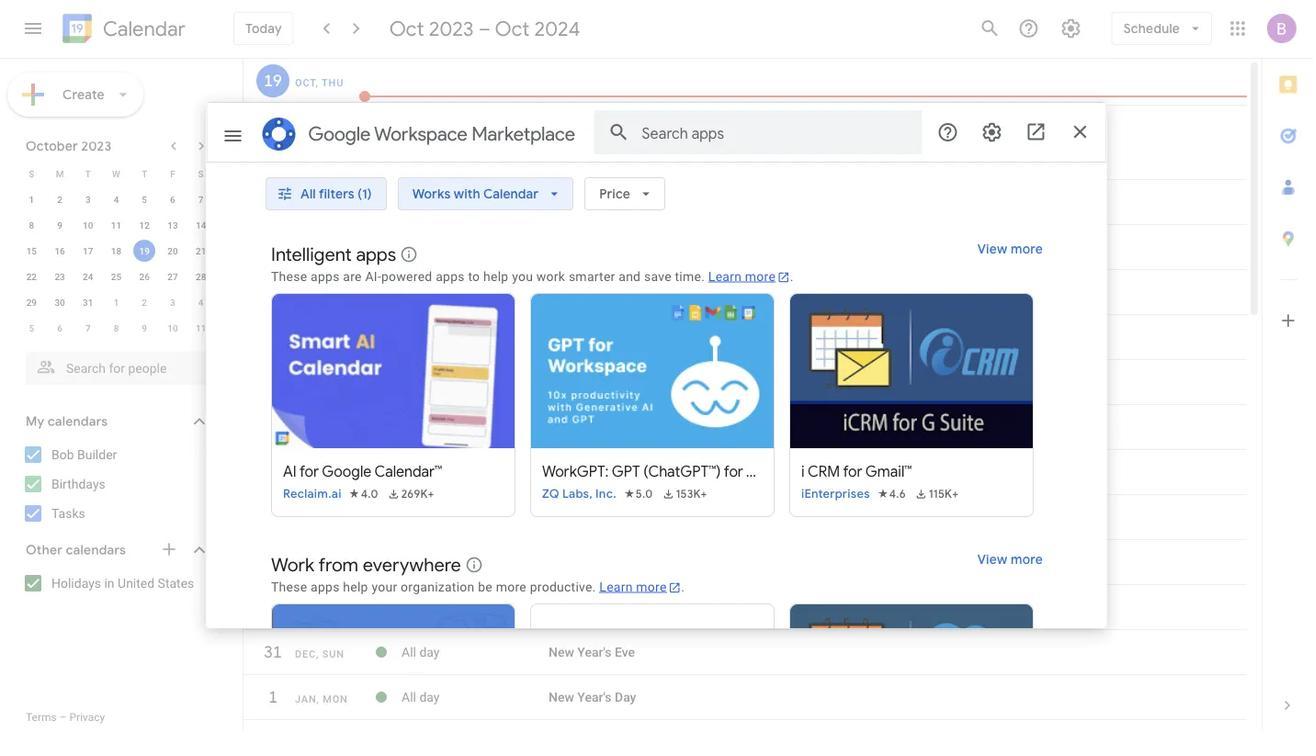 Task type: describe. For each thing, give the bounding box(es) containing it.
all for new year's eve
[[402, 645, 416, 660]]

new year's eve button
[[549, 645, 635, 660]]

native american heritage day button
[[549, 510, 721, 525]]

nov for 24
[[295, 514, 317, 525]]

bob
[[51, 447, 74, 462]]

sun for 31
[[322, 649, 344, 660]]

1 – 2pm
[[402, 120, 449, 135]]

daylight saving time ends
[[549, 285, 701, 300]]

2 horizontal spatial –
[[478, 16, 491, 41]]

7 link
[[256, 321, 289, 354]]

all day cell for election day
[[402, 323, 549, 352]]

all for daylight saving time ends
[[402, 285, 416, 300]]

november 1 element
[[105, 291, 127, 313]]

native american heritage day
[[549, 510, 721, 525]]

19 for 19 link
[[263, 70, 281, 91]]

october
[[26, 138, 78, 154]]

birthdays
[[51, 476, 105, 492]]

, inside 19 row group
[[315, 77, 318, 89]]

0 horizontal spatial 2
[[57, 194, 62, 205]]

holidays in united states
[[51, 576, 194, 591]]

23 for 23 element
[[55, 271, 65, 282]]

22 element
[[21, 266, 43, 288]]

11 for 11 link
[[263, 417, 281, 438]]

22
[[26, 271, 37, 282]]

nov for 1
[[295, 244, 317, 255]]

26 for 26 'link' on the left top of the page
[[263, 117, 281, 138]]

26 element
[[133, 266, 155, 288]]

day for daylight saving time ends
[[419, 285, 440, 300]]

all for christmas day
[[402, 600, 416, 615]]

21 element
[[190, 240, 212, 262]]

30 element
[[49, 291, 71, 313]]

year's for 1
[[577, 690, 612, 705]]

30
[[55, 297, 65, 308]]

title los angeles
[[549, 120, 652, 135]]

1 s from the left
[[29, 168, 34, 179]]

all for new year's day
[[402, 690, 416, 705]]

year's for 31
[[577, 645, 612, 660]]

19 for 19, today element
[[139, 245, 150, 256]]

10 link
[[256, 366, 289, 399]]

1 horizontal spatial 8
[[114, 323, 119, 334]]

all for thanksgiving day
[[402, 465, 416, 480]]

sun for 5
[[323, 289, 345, 300]]

terms link
[[26, 711, 57, 724]]

15
[[26, 245, 37, 256]]

veterans day
[[549, 420, 625, 435]]

17 element
[[77, 240, 99, 262]]

calendar
[[103, 16, 186, 42]]

1 horizontal spatial 5
[[142, 194, 147, 205]]

1 horizontal spatial 4
[[198, 297, 204, 308]]

election day button
[[549, 330, 620, 345]]

26 for 26 element
[[139, 271, 150, 282]]

ends
[[673, 285, 701, 300]]

1 t from the left
[[85, 168, 91, 179]]

, for thanksgiving day
[[317, 469, 320, 480]]

5 link
[[256, 276, 289, 309]]

2023 for oct
[[429, 16, 474, 41]]

dec for 25
[[295, 604, 316, 615]]

nov for 23
[[295, 469, 317, 480]]

holidays
[[51, 576, 101, 591]]

grid containing 19
[[244, 59, 1247, 732]]

10 element
[[77, 214, 99, 236]]

angeles
[[606, 120, 652, 135]]

mon for 25
[[322, 604, 348, 615]]

fri for 10
[[323, 379, 340, 390]]

19 row group
[[244, 64, 1247, 107]]

all day for native american heritage day
[[402, 510, 440, 525]]

dec for 31
[[295, 649, 316, 660]]

nov , wed
[[295, 244, 346, 255]]

november 11 element
[[190, 317, 212, 339]]

1 for november 1 element
[[114, 297, 119, 308]]

all day for christmas day
[[402, 600, 440, 615]]

25 link
[[256, 591, 289, 624]]

dec , mon
[[295, 604, 348, 615]]

november 5 element
[[21, 317, 43, 339]]

my calendars list
[[4, 440, 228, 528]]

day right the heritage
[[699, 510, 721, 525]]

new for 1
[[549, 690, 574, 705]]

2 all from the top
[[402, 240, 416, 255]]

all day cell for new year's day
[[402, 683, 549, 712]]

14
[[196, 220, 206, 231]]

new year's day button
[[549, 690, 636, 705]]

13 element
[[162, 214, 184, 236]]

1 – 2pm cell
[[402, 113, 549, 142]]

24 link for dec
[[256, 546, 289, 579]]

1 31 row from the top
[[244, 186, 1247, 228]]

all day for veterans day (substitute)
[[402, 375, 440, 390]]

27
[[167, 271, 178, 282]]

day for thanksgiving day
[[419, 465, 440, 480]]

halloween button
[[549, 195, 609, 210]]

23 for 23 link
[[263, 462, 281, 483]]

19, today element
[[133, 240, 155, 262]]

day for christmas day
[[419, 600, 440, 615]]

1 vertical spatial 9
[[142, 323, 147, 334]]

builder
[[77, 447, 117, 462]]

20
[[167, 245, 178, 256]]

in
[[104, 576, 114, 591]]

1 horizontal spatial 7
[[198, 194, 204, 205]]

all day cell for daylight saving time ends
[[402, 278, 549, 307]]

nov , sun
[[295, 289, 345, 300]]

united
[[118, 576, 155, 591]]

wed
[[323, 244, 346, 255]]

25 element
[[105, 266, 127, 288]]

all day for thanksgiving day
[[402, 465, 440, 480]]

12 element
[[133, 214, 155, 236]]

all day for halloween
[[402, 195, 440, 210]]

tasks
[[51, 506, 85, 521]]

daylight
[[549, 285, 595, 300]]

cell for 26
[[549, 113, 1238, 142]]

new for 31
[[549, 645, 574, 660]]

calendar heading
[[99, 16, 186, 42]]

row containing 29
[[17, 289, 215, 315]]

cell for 1
[[549, 232, 1238, 262]]

my calendars button
[[4, 407, 228, 436]]

11 row
[[244, 411, 1247, 453]]

oct , tue
[[295, 198, 342, 210]]

26 link
[[256, 111, 289, 144]]

all day cell for native american heritage day
[[402, 503, 549, 532]]

veterans day button
[[549, 420, 625, 435]]

1 24 row from the top
[[244, 501, 1247, 543]]

terms – privacy
[[26, 711, 105, 724]]

23 row
[[244, 456, 1247, 498]]

18
[[111, 245, 121, 256]]

day for veterans day (substitute)
[[419, 375, 440, 390]]

, for christmas day
[[316, 604, 319, 615]]

day for new year's eve
[[419, 645, 440, 660]]

9 day from the top
[[419, 555, 440, 570]]

31 link for new year's eve
[[256, 636, 289, 669]]

fri for 24
[[323, 514, 340, 525]]

0 horizontal spatial 8
[[29, 220, 34, 231]]

0 vertical spatial 4
[[114, 194, 119, 205]]

thanksgiving
[[549, 465, 626, 480]]

1 horizontal spatial 2
[[142, 297, 147, 308]]

row containing 15
[[17, 238, 215, 264]]

13
[[167, 220, 178, 231]]

14 element
[[190, 214, 212, 236]]

all day for election day
[[402, 330, 440, 345]]

3pm
[[402, 150, 427, 165]]

5 for 5 link in the left of the page
[[268, 282, 277, 303]]

1 up the 15 element
[[29, 194, 34, 205]]

24 link for nov
[[256, 501, 289, 534]]

1 for 1 link associated with nov
[[268, 237, 277, 258]]

october 2023
[[26, 138, 112, 154]]

tue for 31
[[322, 198, 342, 210]]

my
[[26, 414, 44, 430]]

all day cell for veterans day (substitute)
[[402, 368, 549, 397]]

saving
[[599, 285, 637, 300]]

nov for 11
[[295, 424, 317, 435]]

24 for dec
[[263, 552, 281, 573]]

sun for 24
[[322, 559, 344, 570]]

19 link
[[256, 64, 289, 97]]

w
[[112, 168, 120, 179]]

veterans for 11
[[549, 420, 600, 435]]

daylight saving time ends button
[[549, 285, 701, 300]]

, for veterans day
[[317, 424, 320, 435]]

0 horizontal spatial 6
[[57, 323, 62, 334]]

31 link for halloween
[[256, 186, 289, 219]]

thu for 19
[[322, 77, 344, 89]]

2024
[[534, 16, 580, 41]]

privacy
[[69, 711, 105, 724]]

october 2023 grid
[[17, 161, 215, 341]]

calendars for my calendars
[[48, 414, 108, 430]]

november 8 element
[[105, 317, 127, 339]]

heritage
[[647, 510, 696, 525]]

all day for daylight saving time ends
[[402, 285, 440, 300]]

task! cell
[[549, 142, 1238, 172]]

12
[[139, 220, 150, 231]]

day for 10
[[603, 375, 625, 390]]

2 1 row from the top
[[244, 681, 1247, 723]]

27 element
[[162, 266, 184, 288]]

nov for 7
[[295, 334, 317, 345]]

all day for veterans day
[[402, 420, 440, 435]]

christmas day button
[[549, 600, 632, 615]]

mon for 1
[[323, 694, 348, 705]]

all day for new year's day
[[402, 690, 440, 705]]

25 for 25 element
[[111, 271, 121, 282]]

all day cell for thanksgiving day
[[402, 458, 549, 487]]

2 all day from the top
[[402, 240, 440, 255]]

jan , mon
[[295, 694, 348, 705]]

25 row
[[244, 591, 1247, 633]]

los
[[582, 120, 602, 135]]

oct , thu for 26
[[295, 124, 344, 136]]



Task type: vqa. For each thing, say whether or not it's contained in the screenshot.


Task type: locate. For each thing, give the bounding box(es) containing it.
dec , sun for 24
[[295, 559, 344, 570]]

all day inside 11 row
[[402, 420, 440, 435]]

5 row
[[244, 276, 1247, 318]]

day inside the 23 row
[[419, 465, 440, 480]]

1 nov from the top
[[295, 244, 317, 255]]

10 inside row
[[263, 372, 281, 393]]

0 vertical spatial year's
[[577, 645, 612, 660]]

day for native american heritage day
[[419, 510, 440, 525]]

2 year's from the top
[[577, 690, 612, 705]]

3 all from the top
[[402, 285, 416, 300]]

all day inside 25 row
[[402, 600, 440, 615]]

5 all from the top
[[402, 375, 416, 390]]

thu right 26 'link' on the left top of the page
[[322, 124, 344, 136]]

mon right 25 link
[[322, 604, 348, 615]]

all day cell inside 10 row
[[402, 368, 549, 397]]

6 all from the top
[[402, 420, 416, 435]]

2 24 row from the top
[[244, 546, 1247, 588]]

0 horizontal spatial 26
[[139, 271, 150, 282]]

mon right "jan"
[[323, 694, 348, 705]]

main drawer image
[[22, 17, 44, 40]]

row containing s
[[17, 161, 215, 187]]

7 all day from the top
[[402, 465, 440, 480]]

new year's day
[[549, 690, 636, 705]]

all day for new year's eve
[[402, 645, 440, 660]]

nov left "sat"
[[295, 424, 317, 435]]

2 dec , sun from the top
[[295, 649, 344, 660]]

election
[[549, 330, 595, 345]]

0 horizontal spatial 25
[[111, 271, 121, 282]]

8 all day from the top
[[402, 510, 440, 525]]

12 all day from the top
[[402, 690, 440, 705]]

title button
[[549, 120, 574, 135]]

year's
[[577, 645, 612, 660], [577, 690, 612, 705]]

0 vertical spatial 19
[[263, 70, 281, 91]]

row containing 22
[[17, 264, 215, 289]]

24 row
[[244, 501, 1247, 543], [244, 546, 1247, 588]]

6 row from the top
[[17, 289, 215, 315]]

1 1 link from the top
[[256, 231, 289, 264]]

31 row
[[244, 186, 1247, 228], [244, 636, 1247, 678]]

2 nov , fri from the top
[[295, 514, 340, 525]]

year's down new year's eve
[[577, 690, 612, 705]]

24 for nov
[[263, 507, 281, 528]]

new year's eve
[[549, 645, 635, 660]]

1 vertical spatial veterans
[[549, 420, 600, 435]]

nov right 7 link
[[295, 334, 317, 345]]

cell containing title
[[549, 113, 1238, 142]]

24 down the 17
[[83, 271, 93, 282]]

all day cell inside 5 row
[[402, 278, 549, 307]]

day inside 25 row
[[419, 600, 440, 615]]

all day cell for veterans day
[[402, 413, 549, 442]]

25 down 18
[[111, 271, 121, 282]]

nov inside 7 row
[[295, 334, 317, 345]]

dec , sun down dec , mon
[[295, 649, 344, 660]]

1 horizontal spatial 25
[[263, 597, 281, 618]]

all day inside the 23 row
[[402, 465, 440, 480]]

states
[[158, 576, 194, 591]]

thu down "sat"
[[323, 469, 345, 480]]

election day
[[549, 330, 620, 345]]

november 9 element
[[133, 317, 155, 339]]

2 horizontal spatial 5
[[268, 282, 277, 303]]

cell for 24
[[549, 548, 1238, 577]]

23 up 30
[[55, 271, 65, 282]]

0 vertical spatial 24
[[83, 271, 93, 282]]

jan
[[295, 694, 317, 705]]

all for halloween
[[402, 195, 416, 210]]

– for 1 – 2pm
[[412, 120, 420, 135]]

1 all day cell from the top
[[402, 187, 549, 217]]

other calendars button
[[4, 536, 228, 565]]

dec up "jan"
[[295, 649, 316, 660]]

1 horizontal spatial 6
[[170, 194, 175, 205]]

day for 7
[[598, 330, 620, 345]]

all for native american heritage day
[[402, 510, 416, 525]]

1 vertical spatial 8
[[114, 323, 119, 334]]

3 all day from the top
[[402, 285, 440, 300]]

4 all day from the top
[[402, 330, 440, 345]]

1 vertical spatial 26
[[139, 271, 150, 282]]

0 vertical spatial 1 row
[[244, 231, 1247, 273]]

tue up wed
[[322, 198, 342, 210]]

9 all day from the top
[[402, 555, 440, 570]]

all day cell inside 25 row
[[402, 593, 549, 622]]

1 horizontal spatial 19
[[263, 70, 281, 91]]

2 dec from the top
[[295, 604, 316, 615]]

28
[[196, 271, 206, 282]]

day for 23
[[629, 465, 650, 480]]

, inside 26 row
[[315, 124, 318, 136]]

1 link for jan
[[256, 681, 289, 714]]

bob builder
[[51, 447, 117, 462]]

21
[[196, 245, 206, 256]]

1 vertical spatial thu
[[322, 124, 344, 136]]

0 horizontal spatial s
[[29, 168, 34, 179]]

oct , thu right 26 'link' on the left top of the page
[[295, 124, 344, 136]]

3 row from the top
[[17, 212, 215, 238]]

1 horizontal spatial 9
[[142, 323, 147, 334]]

day inside 5 row
[[419, 285, 440, 300]]

0 vertical spatial thu
[[322, 77, 344, 89]]

3 all day cell from the top
[[402, 278, 549, 307]]

1 dec , sun from the top
[[295, 559, 344, 570]]

time
[[640, 285, 669, 300]]

11 inside row
[[263, 417, 281, 438]]

18 element
[[105, 240, 127, 262]]

8 up the 15 element
[[29, 220, 34, 231]]

s
[[29, 168, 34, 179], [198, 168, 204, 179]]

all day cell
[[402, 187, 549, 217], [402, 232, 549, 262], [402, 278, 549, 307], [402, 323, 549, 352], [402, 368, 549, 397], [402, 413, 549, 442], [402, 458, 549, 487], [402, 503, 549, 532], [402, 548, 549, 577], [402, 593, 549, 622], [402, 638, 549, 667], [402, 683, 549, 712]]

mon inside 1 row
[[323, 694, 348, 705]]

day inside 1 row
[[615, 690, 636, 705]]

1 vertical spatial 4
[[198, 297, 204, 308]]

1 31 link from the top
[[256, 186, 289, 219]]

2 31 link from the top
[[256, 636, 289, 669]]

thu inside 19 row group
[[322, 77, 344, 89]]

november 10 element
[[162, 317, 184, 339]]

nov , fri right the 10 link
[[295, 379, 340, 390]]

1 vertical spatial dec
[[295, 604, 316, 615]]

10 day from the top
[[419, 600, 440, 615]]

2 24 link from the top
[[256, 546, 289, 579]]

thu inside the 23 row
[[323, 469, 345, 480]]

veterans inside 10 row
[[549, 375, 600, 390]]

24 down 23 link
[[263, 507, 281, 528]]

0 horizontal spatial 9
[[57, 220, 62, 231]]

, inside 25 row
[[316, 604, 319, 615]]

day right christmas on the bottom of page
[[611, 600, 632, 615]]

nov , fri for 24
[[295, 514, 340, 525]]

3 nov from the top
[[295, 334, 317, 345]]

thanksgiving day button
[[549, 465, 650, 480]]

1 vertical spatial new
[[549, 690, 574, 705]]

oct inside 19 row group
[[295, 77, 315, 89]]

8
[[29, 220, 34, 231], [114, 323, 119, 334]]

12 all from the top
[[402, 690, 416, 705]]

all for veterans day (substitute)
[[402, 375, 416, 390]]

5 inside row
[[268, 282, 277, 303]]

row down w
[[17, 187, 215, 212]]

row down 18 element
[[17, 264, 215, 289]]

0 horizontal spatial 11
[[111, 220, 121, 231]]

fri inside 10 row
[[323, 379, 340, 390]]

1 for jan's 1 link
[[268, 687, 277, 708]]

1 24 link from the top
[[256, 501, 289, 534]]

christmas day
[[549, 600, 632, 615]]

7 nov from the top
[[295, 514, 317, 525]]

26 down 19 link
[[263, 117, 281, 138]]

cell
[[549, 113, 1238, 142], [549, 232, 1238, 262], [549, 548, 1238, 577], [244, 728, 367, 732]]

2 horizontal spatial 7
[[268, 327, 277, 348]]

2023 for october
[[81, 138, 112, 154]]

1 vertical spatial 31
[[83, 297, 93, 308]]

11 all from the top
[[402, 645, 416, 660]]

9 all from the top
[[402, 555, 416, 570]]

4 all from the top
[[402, 330, 416, 345]]

5 day from the top
[[419, 375, 440, 390]]

s right f
[[198, 168, 204, 179]]

2 t from the left
[[142, 168, 147, 179]]

9 all day cell from the top
[[402, 548, 549, 577]]

day inside 10 row
[[419, 375, 440, 390]]

nov left wed
[[295, 244, 317, 255]]

10 for november 10 element
[[167, 323, 178, 334]]

0 vertical spatial 24 link
[[256, 501, 289, 534]]

t left w
[[85, 168, 91, 179]]

31 inside row group
[[83, 297, 93, 308]]

, for daylight saving time ends
[[317, 289, 320, 300]]

nov inside 10 row
[[295, 379, 317, 390]]

1 link left "jan"
[[256, 681, 289, 714]]

november 3 element
[[162, 291, 184, 313]]

all day inside 7 row
[[402, 330, 440, 345]]

row group containing 1
[[17, 187, 215, 341]]

4 row from the top
[[17, 238, 215, 264]]

sun inside 31 row
[[322, 649, 344, 660]]

25
[[111, 271, 121, 282], [263, 597, 281, 618]]

day left (substitute)
[[603, 375, 625, 390]]

29 element
[[21, 291, 43, 313]]

1 link for nov
[[256, 231, 289, 264]]

, for veterans day (substitute)
[[317, 379, 320, 390]]

2 31 row from the top
[[244, 636, 1247, 678]]

12 day from the top
[[419, 690, 440, 705]]

7 row from the top
[[17, 315, 215, 341]]

, for election day
[[317, 334, 320, 345]]

0 vertical spatial 31
[[263, 192, 281, 213]]

5 up 12 'element'
[[142, 194, 147, 205]]

24 link up 25 link
[[256, 546, 289, 579]]

0 vertical spatial 10
[[83, 220, 93, 231]]

oct , thu for 19
[[295, 77, 344, 89]]

2 down m
[[57, 194, 62, 205]]

november 4 element
[[190, 291, 212, 313]]

nov , fri for 10
[[295, 379, 340, 390]]

7 for 7 link
[[268, 327, 277, 348]]

26 inside october 2023 grid
[[139, 271, 150, 282]]

tue for 7
[[323, 334, 344, 345]]

1 vertical spatial sun
[[322, 559, 344, 570]]

1 day from the top
[[419, 195, 440, 210]]

1 horizontal spatial 2023
[[429, 16, 474, 41]]

tue down nov , sun
[[323, 334, 344, 345]]

day right election on the left top
[[598, 330, 620, 345]]

11 link
[[256, 411, 289, 444]]

today button
[[233, 12, 294, 45]]

16
[[55, 245, 65, 256]]

0 vertical spatial 5
[[142, 194, 147, 205]]

5 inside 'element'
[[29, 323, 34, 334]]

1 vertical spatial 31 link
[[256, 636, 289, 669]]

day for veterans day
[[419, 420, 440, 435]]

0 vertical spatial 23
[[55, 271, 65, 282]]

0 vertical spatial 24 row
[[244, 501, 1247, 543]]

, for halloween
[[315, 198, 318, 210]]

all inside 10 row
[[402, 375, 416, 390]]

28 element
[[190, 266, 212, 288]]

day down eve
[[615, 690, 636, 705]]

1 vertical spatial nov , fri
[[295, 514, 340, 525]]

10 all day from the top
[[402, 600, 440, 615]]

20 element
[[162, 240, 184, 262]]

thanksgiving day
[[549, 465, 650, 480]]

thu for 26
[[322, 124, 344, 136]]

calendar element
[[59, 10, 186, 51]]

24 link
[[256, 501, 289, 534], [256, 546, 289, 579]]

0 vertical spatial 9
[[57, 220, 62, 231]]

year's left eve
[[577, 645, 612, 660]]

christmas
[[549, 600, 608, 615]]

4 up 11 element
[[114, 194, 119, 205]]

6 down the 30 element
[[57, 323, 62, 334]]

6 all day cell from the top
[[402, 413, 549, 442]]

15 element
[[21, 240, 43, 262]]

oct for 31
[[295, 198, 315, 210]]

23 element
[[49, 266, 71, 288]]

5 all day from the top
[[402, 375, 440, 390]]

day inside the 23 row
[[629, 465, 650, 480]]

3pm cell
[[402, 142, 549, 172]]

all inside 25 row
[[402, 600, 416, 615]]

0 horizontal spatial –
[[59, 711, 67, 724]]

10 all day cell from the top
[[402, 593, 549, 622]]

– left "2pm"
[[412, 120, 420, 135]]

2 vertical spatial 5
[[29, 323, 34, 334]]

11 up 23 link
[[263, 417, 281, 438]]

7 row
[[244, 321, 1247, 363]]

nov down nov , thu
[[295, 514, 317, 525]]

new inside 1 row
[[549, 690, 574, 705]]

2 1 link from the top
[[256, 681, 289, 714]]

(substitute)
[[628, 375, 695, 390]]

oct 2023 – oct 2024
[[389, 16, 580, 41]]

f
[[170, 168, 175, 179]]

day inside 7 row
[[419, 330, 440, 345]]

nov inside 1 row
[[295, 244, 317, 255]]

0 horizontal spatial 10
[[83, 220, 93, 231]]

dec
[[295, 559, 316, 570], [295, 604, 316, 615], [295, 649, 316, 660]]

title
[[549, 120, 574, 135]]

1 link
[[256, 231, 289, 264], [256, 681, 289, 714]]

1 year's from the top
[[577, 645, 612, 660]]

10 down november 3 element
[[167, 323, 178, 334]]

1 vertical spatial 25
[[263, 597, 281, 618]]

all day cell inside the 23 row
[[402, 458, 549, 487]]

dec , sun for 31
[[295, 649, 344, 660]]

25 left dec , mon
[[263, 597, 281, 618]]

dec , sun inside 31 row
[[295, 649, 344, 660]]

dec inside 25 row
[[295, 604, 316, 615]]

dec right 25 link
[[295, 604, 316, 615]]

nov for 5
[[295, 289, 317, 300]]

31 link left 'oct , tue'
[[256, 186, 289, 219]]

17
[[83, 245, 93, 256]]

3 dec from the top
[[295, 649, 316, 660]]

1 all day from the top
[[402, 195, 440, 210]]

2pm
[[424, 120, 449, 135]]

1 inside cell
[[402, 120, 409, 135]]

2 day from the top
[[419, 240, 440, 255]]

7 inside row
[[268, 327, 277, 348]]

s left m
[[29, 168, 34, 179]]

day inside 25 row
[[611, 600, 632, 615]]

9 up 16 element
[[57, 220, 62, 231]]

– inside cell
[[412, 120, 420, 135]]

0 vertical spatial nov , fri
[[295, 379, 340, 390]]

day for 25
[[611, 600, 632, 615]]

23 inside row
[[263, 462, 281, 483]]

native
[[549, 510, 585, 525]]

16 element
[[49, 240, 71, 262]]

1 vertical spatial 24 link
[[256, 546, 289, 579]]

2 row from the top
[[17, 187, 215, 212]]

, inside the 23 row
[[317, 469, 320, 480]]

1 vertical spatial 19
[[139, 245, 150, 256]]

– right 'terms' "link" in the left bottom of the page
[[59, 711, 67, 724]]

row down november 1 element
[[17, 315, 215, 341]]

oct inside 26 row
[[295, 124, 315, 136]]

4 all day cell from the top
[[402, 323, 549, 352]]

2 vertical spatial 11
[[263, 417, 281, 438]]

nov , tue
[[295, 334, 344, 345]]

calendars up the in
[[66, 542, 126, 559]]

1 row down 25 row
[[244, 681, 1247, 723]]

8 all from the top
[[402, 510, 416, 525]]

1 veterans from the top
[[549, 375, 600, 390]]

2 horizontal spatial 10
[[263, 372, 281, 393]]

oct , thu inside 26 row
[[295, 124, 344, 136]]

26 row group
[[244, 111, 1247, 180]]

1 all from the top
[[402, 195, 416, 210]]

day inside 11 row
[[603, 420, 625, 435]]

– left 2024
[[478, 16, 491, 41]]

1 vertical spatial 24
[[263, 507, 281, 528]]

row up 11 element
[[17, 161, 215, 187]]

5 all day cell from the top
[[402, 368, 549, 397]]

25 inside row
[[263, 597, 281, 618]]

nov , thu
[[295, 469, 345, 480]]

row containing 1
[[17, 187, 215, 212]]

10 down 7 link
[[263, 372, 281, 393]]

0 horizontal spatial 3
[[85, 194, 91, 205]]

9
[[57, 220, 62, 231], [142, 323, 147, 334]]

day inside 11 row
[[419, 420, 440, 435]]

all day cell inside 7 row
[[402, 323, 549, 352]]

thu
[[322, 77, 344, 89], [322, 124, 344, 136], [323, 469, 345, 480]]

, inside 11 row
[[317, 424, 320, 435]]

2 oct , thu from the top
[[295, 124, 344, 136]]

7 up the 14 element
[[198, 194, 204, 205]]

privacy link
[[69, 711, 105, 724]]

1 row up 5 row
[[244, 231, 1247, 273]]

1 vertical spatial dec , sun
[[295, 649, 344, 660]]

thu for 23
[[323, 469, 345, 480]]

9 down november 2 element
[[142, 323, 147, 334]]

all inside 11 row
[[402, 420, 416, 435]]

all day inside 5 row
[[402, 285, 440, 300]]

thu right 19 link
[[322, 77, 344, 89]]

0 vertical spatial calendars
[[48, 414, 108, 430]]

26
[[263, 117, 281, 138], [139, 271, 150, 282]]

26 inside 'link'
[[263, 117, 281, 138]]

0 vertical spatial 11
[[111, 220, 121, 231]]

day for election day
[[419, 330, 440, 345]]

tue
[[322, 198, 342, 210], [323, 334, 344, 345]]

1 row
[[244, 231, 1247, 273], [244, 681, 1247, 723]]

grid
[[244, 59, 1247, 732]]

day
[[419, 195, 440, 210], [419, 240, 440, 255], [419, 285, 440, 300], [419, 330, 440, 345], [419, 375, 440, 390], [419, 420, 440, 435], [419, 465, 440, 480], [419, 510, 440, 525], [419, 555, 440, 570], [419, 600, 440, 615], [419, 645, 440, 660], [419, 690, 440, 705]]

tab list
[[1263, 59, 1313, 680]]

2 new from the top
[[549, 690, 574, 705]]

row down 11 element
[[17, 238, 215, 264]]

1 vertical spatial 11
[[196, 323, 206, 334]]

31 link down 25 link
[[256, 636, 289, 669]]

23 down 11 link
[[263, 462, 281, 483]]

terms
[[26, 711, 57, 724]]

1 vertical spatial tue
[[323, 334, 344, 345]]

26 row
[[244, 111, 1247, 153]]

4 up november 11 element in the left top of the page
[[198, 297, 204, 308]]

all day cell for christmas day
[[402, 593, 549, 622]]

2023
[[429, 16, 474, 41], [81, 138, 112, 154]]

1 1 row from the top
[[244, 231, 1247, 273]]

2 vertical spatial 10
[[263, 372, 281, 393]]

0 vertical spatial 1 link
[[256, 231, 289, 264]]

8 day from the top
[[419, 510, 440, 525]]

calendars for other calendars
[[66, 542, 126, 559]]

1 horizontal spatial 3
[[170, 297, 175, 308]]

10 for 10 element
[[83, 220, 93, 231]]

nov , sat
[[295, 424, 343, 435]]

day down veterans day (substitute)
[[603, 420, 625, 435]]

nov inside 5 row
[[295, 289, 317, 300]]

1 link up 5 link in the left of the page
[[256, 231, 289, 264]]

row group
[[17, 187, 215, 341]]

sun inside 5 row
[[323, 289, 345, 300]]

other
[[26, 542, 63, 559]]

nov right the 10 link
[[295, 379, 317, 390]]

nov inside 11 row
[[295, 424, 317, 435]]

new
[[549, 645, 574, 660], [549, 690, 574, 705]]

all day inside 10 row
[[402, 375, 440, 390]]

10 for the 10 link
[[263, 372, 281, 393]]

10
[[83, 220, 93, 231], [167, 323, 178, 334], [263, 372, 281, 393]]

25 inside row group
[[111, 271, 121, 282]]

0 vertical spatial 3
[[85, 194, 91, 205]]

3 up november 10 element
[[170, 297, 175, 308]]

all day
[[402, 195, 440, 210], [402, 240, 440, 255], [402, 285, 440, 300], [402, 330, 440, 345], [402, 375, 440, 390], [402, 420, 440, 435], [402, 465, 440, 480], [402, 510, 440, 525], [402, 555, 440, 570], [402, 600, 440, 615], [402, 645, 440, 660], [402, 690, 440, 705]]

5 up 7 link
[[268, 282, 277, 303]]

8 down november 1 element
[[114, 323, 119, 334]]

23 inside row group
[[55, 271, 65, 282]]

31 row down 26 row group
[[244, 186, 1247, 228]]

american
[[589, 510, 644, 525]]

0 vertical spatial 31 link
[[256, 186, 289, 219]]

new down the new year's eve button at the left
[[549, 690, 574, 705]]

0 vertical spatial new
[[549, 645, 574, 660]]

0 vertical spatial 2023
[[429, 16, 474, 41]]

24 inside row group
[[83, 271, 93, 282]]

t left f
[[142, 168, 147, 179]]

1 dec from the top
[[295, 559, 316, 570]]

2 vertical spatial 31
[[263, 642, 281, 663]]

row containing 8
[[17, 212, 215, 238]]

1 horizontal spatial 26
[[263, 117, 281, 138]]

nov for 10
[[295, 379, 317, 390]]

0 horizontal spatial 4
[[114, 194, 119, 205]]

mon
[[322, 604, 348, 615], [323, 694, 348, 705]]

1 vertical spatial –
[[412, 120, 420, 135]]

1 row from the top
[[17, 161, 215, 187]]

24 row up 25 row
[[244, 546, 1247, 588]]

7 all from the top
[[402, 465, 416, 480]]

0 vertical spatial oct , thu
[[295, 77, 344, 89]]

8 all day cell from the top
[[402, 503, 549, 532]]

11 day from the top
[[419, 645, 440, 660]]

nov inside the 23 row
[[295, 469, 317, 480]]

all inside the 23 row
[[402, 465, 416, 480]]

, inside 7 row
[[317, 334, 320, 345]]

25 for 25 link
[[263, 597, 281, 618]]

dec , sun up dec , mon
[[295, 559, 344, 570]]

4
[[114, 194, 119, 205], [198, 297, 204, 308]]

veterans day (substitute)
[[549, 375, 695, 390]]

0 vertical spatial 2
[[57, 194, 62, 205]]

0 horizontal spatial 19
[[139, 245, 150, 256]]

all inside 5 row
[[402, 285, 416, 300]]

0 vertical spatial dec
[[295, 559, 316, 570]]

1 vertical spatial 24 row
[[244, 546, 1247, 588]]

1 for 1 – 2pm
[[402, 120, 409, 135]]

oct for 19
[[295, 77, 315, 89]]

5 nov from the top
[[295, 424, 317, 435]]

6 nov from the top
[[295, 469, 317, 480]]

23
[[55, 271, 65, 282], [263, 462, 281, 483]]

veterans inside 11 row
[[549, 420, 600, 435]]

day inside 10 row
[[603, 375, 625, 390]]

1 horizontal spatial t
[[142, 168, 147, 179]]

task!
[[565, 150, 596, 165]]

all inside 7 row
[[402, 330, 416, 345]]

oct for 26
[[295, 124, 315, 136]]

0 vertical spatial mon
[[322, 604, 348, 615]]

7 for november 7 element
[[85, 323, 91, 334]]

all day cell inside 11 row
[[402, 413, 549, 442]]

tue inside 7 row
[[323, 334, 344, 345]]

23 link
[[256, 456, 289, 489]]

31 up november 7 element
[[83, 297, 93, 308]]

None search field
[[0, 345, 228, 385]]

cell inside 1 row
[[549, 232, 1238, 262]]

24 element
[[77, 266, 99, 288]]

1 new from the top
[[549, 645, 574, 660]]

1 fri from the top
[[323, 379, 340, 390]]

19
[[263, 70, 281, 91], [139, 245, 150, 256]]

veterans for 10
[[549, 375, 600, 390]]

nov , fri inside 10 row
[[295, 379, 340, 390]]

12 all day cell from the top
[[402, 683, 549, 712]]

31 element
[[77, 291, 99, 313]]

0 horizontal spatial t
[[85, 168, 91, 179]]

oct , thu inside 19 row group
[[295, 77, 344, 89]]

1 left "jan"
[[268, 687, 277, 708]]

1 vertical spatial calendars
[[66, 542, 126, 559]]

0 horizontal spatial 23
[[55, 271, 65, 282]]

2 all day cell from the top
[[402, 232, 549, 262]]

row up 18 element
[[17, 212, 215, 238]]

5 down the 29 element
[[29, 323, 34, 334]]

november 2 element
[[133, 291, 155, 313]]

oct , thu right 19 link
[[295, 77, 344, 89]]

7 day from the top
[[419, 465, 440, 480]]

fri up "sat"
[[323, 379, 340, 390]]

7 down 31 element
[[85, 323, 91, 334]]

2 vertical spatial sun
[[322, 649, 344, 660]]

, inside 5 row
[[317, 289, 320, 300]]

november 6 element
[[49, 317, 71, 339]]

31 for new year's eve
[[263, 642, 281, 663]]

year's inside 1 row
[[577, 690, 612, 705]]

nov , fri down nov , thu
[[295, 514, 340, 525]]

1 vertical spatial 6
[[57, 323, 62, 334]]

19 cell
[[130, 238, 159, 264]]

1 vertical spatial oct , thu
[[295, 124, 344, 136]]

11 all day cell from the top
[[402, 638, 549, 667]]

row
[[17, 161, 215, 187], [17, 187, 215, 212], [17, 212, 215, 238], [17, 238, 215, 264], [17, 264, 215, 289], [17, 289, 215, 315], [17, 315, 215, 341]]

4 nov from the top
[[295, 379, 317, 390]]

31 row down 25 row
[[244, 636, 1247, 678]]

1 horizontal spatial 23
[[263, 462, 281, 483]]

2 nov from the top
[[295, 289, 317, 300]]

2 fri from the top
[[323, 514, 340, 525]]

new inside 31 row
[[549, 645, 574, 660]]

nov right 5 link in the left of the page
[[295, 289, 317, 300]]

0 horizontal spatial 7
[[85, 323, 91, 334]]

day up "native american heritage day" button
[[629, 465, 650, 480]]

7 up the 10 link
[[268, 327, 277, 348]]

veterans day (substitute) button
[[549, 375, 695, 390]]

1 vertical spatial 31 row
[[244, 636, 1247, 678]]

1 oct , thu from the top
[[295, 77, 344, 89]]

oct , thu
[[295, 77, 344, 89], [295, 124, 344, 136]]

mon inside 25 row
[[322, 604, 348, 615]]

19 inside cell
[[139, 245, 150, 256]]

dec , sun
[[295, 559, 344, 570], [295, 649, 344, 660]]

1 vertical spatial 3
[[170, 297, 175, 308]]

november 7 element
[[77, 317, 99, 339]]

0 vertical spatial dec , sun
[[295, 559, 344, 570]]

2 s from the left
[[198, 168, 204, 179]]

7 all day cell from the top
[[402, 458, 549, 487]]

6 all day from the top
[[402, 420, 440, 435]]

11 element
[[105, 214, 127, 236]]

1 nov , fri from the top
[[295, 379, 340, 390]]

1 down 25 element
[[114, 297, 119, 308]]

all
[[402, 195, 416, 210], [402, 240, 416, 255], [402, 285, 416, 300], [402, 330, 416, 345], [402, 375, 416, 390], [402, 420, 416, 435], [402, 465, 416, 480], [402, 510, 416, 525], [402, 555, 416, 570], [402, 600, 416, 615], [402, 645, 416, 660], [402, 690, 416, 705]]

nov , fri
[[295, 379, 340, 390], [295, 514, 340, 525]]

4 day from the top
[[419, 330, 440, 345]]

3 up 10 element
[[85, 194, 91, 205]]

0 horizontal spatial 5
[[29, 323, 34, 334]]

29
[[26, 297, 37, 308]]

– for terms – privacy
[[59, 711, 67, 724]]

thu inside 26 row
[[322, 124, 344, 136]]

1 horizontal spatial 10
[[167, 323, 178, 334]]

oct
[[389, 16, 424, 41], [495, 16, 530, 41], [295, 77, 315, 89], [295, 124, 315, 136], [295, 198, 315, 210]]

24 up 25 link
[[263, 552, 281, 573]]

2 down 26 element
[[142, 297, 147, 308]]

–
[[478, 16, 491, 41], [412, 120, 420, 135], [59, 711, 67, 724]]

3
[[85, 194, 91, 205], [170, 297, 175, 308]]

2 horizontal spatial 11
[[263, 417, 281, 438]]

year's inside 31 row
[[577, 645, 612, 660]]

24 row down the 23 row
[[244, 501, 1247, 543]]

5 row from the top
[[17, 264, 215, 289]]

2 vertical spatial dec
[[295, 649, 316, 660]]

1 up 5 link in the left of the page
[[268, 237, 277, 258]]

11 down 'november 4' element at top left
[[196, 323, 206, 334]]

day for new year's day
[[419, 690, 440, 705]]

0 vertical spatial tue
[[322, 198, 342, 210]]

24 link down 23 link
[[256, 501, 289, 534]]

11 all day from the top
[[402, 645, 440, 660]]

0 horizontal spatial 2023
[[81, 138, 112, 154]]

6 day from the top
[[419, 420, 440, 435]]

0 vertical spatial 6
[[170, 194, 175, 205]]

, for new year's day
[[317, 694, 320, 705]]

oct inside 31 row
[[295, 198, 315, 210]]

other calendars
[[26, 542, 126, 559]]

dec up dec , mon
[[295, 559, 316, 570]]

0 vertical spatial fri
[[323, 379, 340, 390]]

10 row
[[244, 366, 1247, 408]]

31 for halloween
[[263, 192, 281, 213]]

row down 25 element
[[17, 289, 215, 315]]

day inside 7 row
[[598, 330, 620, 345]]

1 vertical spatial 1 link
[[256, 681, 289, 714]]

, inside 10 row
[[317, 379, 320, 390]]

31 left 'oct , tue'
[[263, 192, 281, 213]]

31 link
[[256, 186, 289, 219], [256, 636, 289, 669]]

m
[[56, 168, 64, 179]]

1 vertical spatial 23
[[263, 462, 281, 483]]

1 vertical spatial 2
[[142, 297, 147, 308]]

10 all from the top
[[402, 600, 416, 615]]

1 vertical spatial 10
[[167, 323, 178, 334]]

11 up 18
[[111, 220, 121, 231]]

2 veterans from the top
[[549, 420, 600, 435]]

my calendars
[[26, 414, 108, 430]]

6 down f
[[170, 194, 175, 205]]

dec for 24
[[295, 559, 316, 570]]

1 up '3pm'
[[402, 120, 409, 135]]

row containing 5
[[17, 315, 215, 341]]

veterans up thanksgiving
[[549, 420, 600, 435]]

eve
[[615, 645, 635, 660]]

sat
[[323, 424, 343, 435]]

, for new year's eve
[[316, 649, 319, 660]]

11 for 11 element
[[111, 220, 121, 231]]

today
[[245, 20, 282, 37]]

day for halloween
[[419, 195, 440, 210]]

3 day from the top
[[419, 285, 440, 300]]

fri down nov , thu
[[323, 514, 340, 525]]



